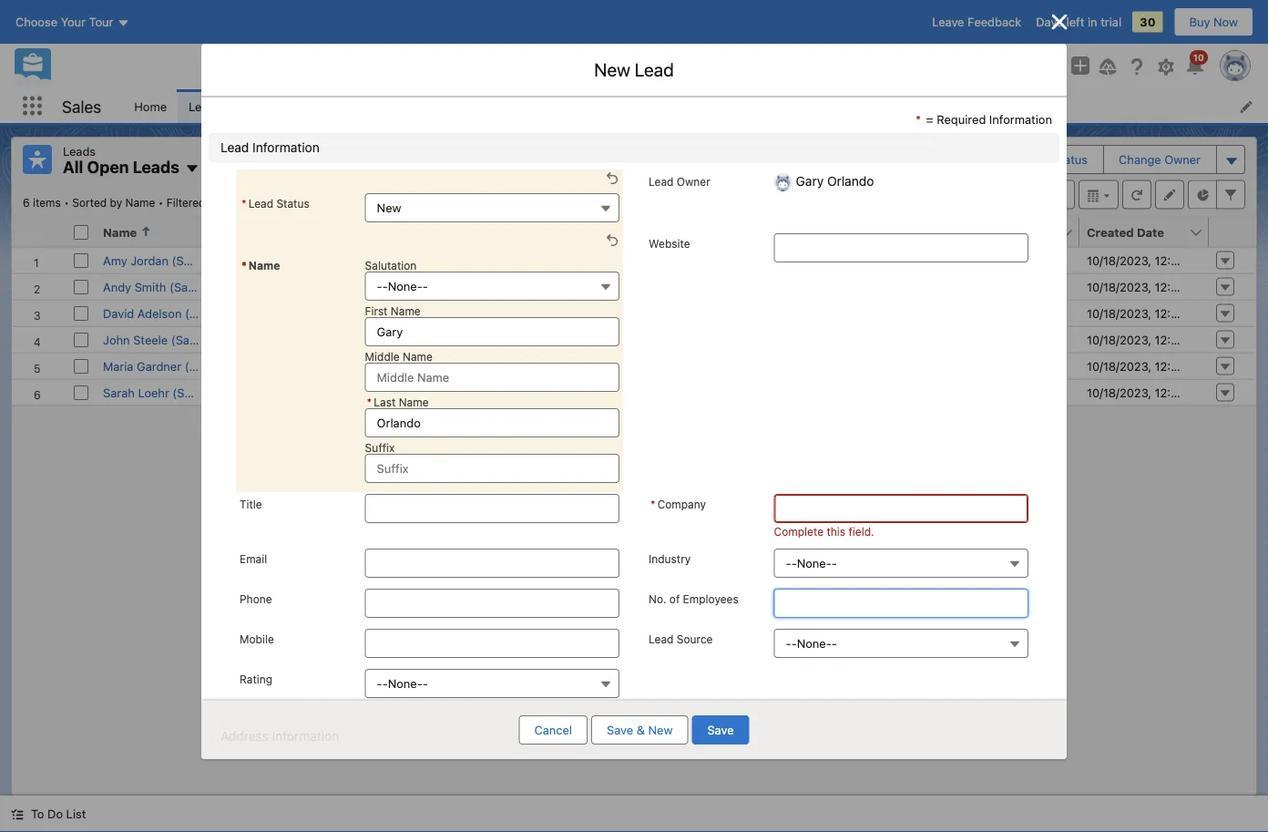 Task type: vqa. For each thing, say whether or not it's contained in the screenshot.


Task type: describe. For each thing, give the bounding box(es) containing it.
search...
[[459, 60, 508, 73]]

2 am from the top
[[1189, 280, 1208, 294]]

leads
[[240, 196, 268, 209]]

title button
[[355, 217, 464, 247]]

change for change status
[[1007, 153, 1050, 166]]

all open leads grid
[[12, 217, 1257, 406]]

connecticut
[[491, 333, 558, 346]]

suffix
[[365, 441, 395, 454]]

all open leads
[[63, 157, 179, 177]]

Last Name text field
[[365, 408, 620, 438]]

systems
[[251, 359, 298, 373]]

1 vertical spatial phone
[[240, 592, 272, 605]]

state/province
[[491, 225, 578, 239]]

6 10/18/2023, 12:03 am from the top
[[1087, 386, 1208, 399]]

loehr
[[138, 386, 169, 399]]

click to dial disabled image for massachusetts
[[607, 359, 704, 373]]

gary
[[952, 253, 978, 267]]

leads link
[[178, 89, 233, 123]]

updated
[[351, 196, 396, 209]]

david adelson (sample) link
[[103, 306, 235, 320]]

am for california
[[1189, 306, 1208, 320]]

(sample) for john steele (sample)
[[171, 333, 221, 346]]

medlife,
[[232, 386, 280, 399]]

lead inside * lead status new
[[249, 197, 273, 210]]

industry
[[649, 552, 691, 565]]

Search All Open Leads list view. search field
[[813, 180, 1032, 209]]

technology
[[479, 306, 542, 320]]

system administrator
[[362, 386, 480, 399]]

6 12:03 from the top
[[1155, 386, 1186, 399]]

left
[[1067, 15, 1085, 29]]

system
[[362, 386, 403, 399]]

1 • from the left
[[64, 196, 69, 209]]

inc. for medlife, inc.
[[284, 386, 303, 399]]

10/18/2023, for california
[[1087, 306, 1152, 320]]

exec vp
[[362, 359, 407, 373]]

10/18/2023, for georgia
[[1087, 253, 1152, 267]]

address information
[[221, 729, 339, 744]]

required
[[937, 112, 987, 126]]

state/province element
[[484, 217, 611, 247]]

salutation
[[365, 259, 417, 272]]

Middle Name text field
[[365, 363, 620, 392]]

* for * = required information
[[916, 112, 922, 126]]

owner for change owner
[[1165, 153, 1201, 166]]

owner for lead owner
[[677, 175, 711, 188]]

lead status button
[[859, 217, 936, 247]]

complete
[[774, 525, 824, 538]]

enterprise,
[[255, 253, 315, 267]]

change status
[[1007, 153, 1088, 166]]

name down president
[[391, 304, 421, 317]]

* for * last name
[[367, 396, 372, 408]]

lead status
[[866, 225, 936, 239]]

(sample) for amy jordan (sample)
[[172, 253, 222, 267]]

vice
[[362, 280, 386, 294]]

dot
[[269, 306, 289, 320]]

email element
[[729, 217, 870, 247]]

3c systems
[[232, 359, 298, 373]]

maria gardner (sample)
[[103, 359, 235, 373]]

select list display image
[[1079, 180, 1119, 209]]

change for change owner
[[1119, 153, 1162, 166]]

mobile
[[240, 633, 274, 645]]

georgia
[[491, 253, 534, 267]]

email
[[240, 552, 267, 565]]

name button
[[96, 217, 205, 247]]

home
[[134, 99, 167, 113]]

items
[[33, 196, 61, 209]]

company button
[[225, 217, 335, 247]]

change status button
[[993, 146, 1103, 173]]

david adelson (sample)
[[103, 306, 235, 320]]

new button
[[744, 146, 797, 173]]

vp purchasing
[[362, 253, 442, 267]]

* lead status new
[[242, 197, 402, 215]]

6 am from the top
[[1189, 386, 1208, 399]]

am for connecticut
[[1189, 333, 1208, 346]]

complete this field.
[[774, 525, 875, 538]]

info@salesforce.com
[[736, 253, 852, 267]]

1 horizontal spatial leads
[[133, 157, 179, 177]]

lead inside lead source --none--
[[649, 633, 674, 645]]

text default image
[[11, 808, 24, 821]]

gardner
[[137, 359, 182, 373]]

sarah loehr (sample) link
[[103, 386, 223, 399]]

all open leads|leads|list view element
[[11, 137, 1258, 796]]

&
[[637, 723, 645, 737]]

save for save & new
[[607, 723, 634, 737]]

action element
[[1210, 217, 1257, 247]]

phone button
[[600, 217, 709, 247]]

technologies
[[287, 280, 360, 294]]

2 10/18/2023, 12:03 am from the top
[[1087, 280, 1208, 294]]

2 12:03 from the top
[[1155, 280, 1186, 294]]

date
[[1138, 225, 1165, 239]]

leads image
[[23, 145, 52, 174]]

to do list
[[31, 807, 86, 821]]

Rating button
[[365, 669, 620, 698]]

new york
[[491, 386, 544, 399]]

add to campaign
[[881, 153, 976, 166]]

owner last name element
[[1004, 217, 1091, 247]]

smith
[[135, 280, 166, 294]]

name right last
[[399, 396, 429, 408]]

save for save
[[708, 723, 734, 737]]

last
[[374, 396, 396, 408]]

10/18/2023, 12:03 am for connecticut
[[1087, 333, 1208, 346]]

andy smith (sample)
[[103, 280, 219, 294]]

information for address information
[[272, 729, 339, 744]]

lead information
[[221, 140, 320, 155]]

action image
[[1210, 217, 1257, 247]]

new inside button
[[649, 723, 673, 737]]

this
[[827, 525, 846, 538]]

president
[[389, 280, 442, 294]]

name down senior vp
[[403, 350, 433, 363]]

item number image
[[12, 217, 67, 247]]

amy jordan (sample) link
[[103, 253, 222, 267]]

12:03 for california
[[1155, 306, 1186, 320]]

quotes
[[952, 99, 992, 113]]

12:03 for georgia
[[1155, 253, 1186, 267]]

medlife, inc. link
[[232, 386, 303, 399]]

complete this field. alert
[[774, 525, 1029, 538]]

30
[[1140, 15, 1156, 29]]

address for address information
[[221, 729, 269, 744]]

gary link
[[952, 253, 978, 267]]

6 10/18/2023, from the top
[[1087, 386, 1152, 399]]

massachusetts
[[491, 359, 574, 373]]

change owner button
[[1105, 146, 1216, 173]]

owner first name element
[[944, 217, 1014, 247]]

10/18/2023, for connecticut
[[1087, 333, 1152, 346]]

cancel
[[535, 723, 572, 737]]

name up name button
[[125, 196, 155, 209]]

12:03 for massachusetts
[[1155, 359, 1186, 373]]

Email text field
[[365, 549, 620, 578]]

in
[[1088, 15, 1098, 29]]



Task type: locate. For each thing, give the bounding box(es) containing it.
(sample) down maria gardner (sample) link
[[173, 386, 223, 399]]

item number element
[[12, 217, 67, 247]]

campaign
[[921, 153, 976, 166]]

1 am from the top
[[1189, 253, 1208, 267]]

1 vertical spatial company
[[658, 498, 706, 510]]

york
[[519, 386, 544, 399]]

* for * name
[[242, 259, 247, 272]]

* inside * lead status new
[[242, 197, 247, 210]]

0 vertical spatial company
[[232, 225, 288, 239]]

change inside button
[[1007, 153, 1050, 166]]

6
[[23, 196, 30, 209]]

info@salesforce.com link
[[736, 253, 852, 267]]

3 • from the left
[[343, 196, 348, 209]]

0 horizontal spatial by
[[110, 196, 122, 209]]

No. of Employees text field
[[774, 589, 1029, 618]]

none- inside rating --none--
[[388, 677, 423, 690]]

1 horizontal spatial company
[[658, 498, 706, 510]]

0 horizontal spatial save
[[607, 723, 634, 737]]

1 save from the left
[[607, 723, 634, 737]]

1 vertical spatial address
[[240, 762, 285, 775]]

click to dial disabled image
[[607, 253, 704, 267], [607, 280, 704, 294], [607, 306, 704, 320], [607, 333, 704, 346], [607, 359, 704, 373], [607, 386, 704, 399]]

by right filtered
[[209, 196, 221, 209]]

home link
[[123, 89, 178, 123]]

(sample) for sarah loehr (sample)
[[173, 386, 223, 399]]

leads up filtered
[[133, 157, 179, 177]]

• left filtered
[[158, 196, 164, 209]]

*
[[916, 112, 922, 126], [242, 197, 247, 210], [242, 259, 247, 272], [367, 396, 372, 408], [651, 498, 656, 510]]

- inside all open leads|leads|list view element
[[271, 196, 276, 209]]

list view controls image
[[1035, 180, 1076, 209]]

None search field
[[813, 180, 1032, 209]]

4 click to dial disabled image from the top
[[607, 333, 704, 346]]

company inside button
[[232, 225, 288, 239]]

Lead Source button
[[774, 629, 1029, 658]]

none- for rating --none--
[[388, 677, 423, 690]]

title inside button
[[362, 225, 388, 239]]

4 am from the top
[[1189, 333, 1208, 346]]

green
[[232, 306, 266, 320]]

Lead Status, New button
[[365, 193, 620, 222]]

address down 'address information'
[[240, 762, 285, 775]]

1 horizontal spatial •
[[158, 196, 164, 209]]

new inside button
[[758, 153, 783, 166]]

field.
[[849, 525, 875, 538]]

change inside button
[[1119, 153, 1162, 166]]

5 am from the top
[[1189, 359, 1208, 373]]

list item
[[665, 89, 741, 123]]

1 horizontal spatial all
[[224, 196, 237, 209]]

name up amy
[[103, 225, 137, 239]]

list
[[123, 89, 1269, 123]]

vp for senior vp
[[400, 333, 416, 346]]

purchasing
[[380, 253, 442, 267]]

information for director, information technology
[[412, 306, 475, 320]]

title element
[[355, 217, 495, 247]]

save left &
[[607, 723, 634, 737]]

3 10/18/2023, 12:03 am from the top
[[1087, 306, 1208, 320]]

title up email
[[240, 498, 262, 510]]

Title text field
[[365, 494, 620, 523]]

lead status element
[[859, 217, 955, 247]]

(sample) down the name "element"
[[172, 253, 222, 267]]

import button
[[799, 146, 865, 173]]

0 horizontal spatial owner
[[677, 175, 711, 188]]

change up 'list view controls' image
[[1007, 153, 1050, 166]]

6 items • sorted by name • filtered by all leads - lead status • updated 17 minutes ago
[[23, 196, 476, 209]]

* company
[[651, 498, 706, 510]]

leave
[[933, 15, 965, 29]]

vp for exec vp
[[391, 359, 407, 373]]

2 horizontal spatial •
[[343, 196, 348, 209]]

rating --none--
[[240, 673, 428, 690]]

inverse image
[[1049, 11, 1071, 33]]

1 horizontal spatial save
[[708, 723, 734, 737]]

3c systems link
[[232, 359, 298, 373]]

leave feedback link
[[933, 15, 1022, 29]]

information down president
[[412, 306, 475, 320]]

Industry button
[[774, 549, 1029, 578]]

4 10/18/2023, from the top
[[1087, 333, 1152, 346]]

green dot publishing
[[232, 306, 349, 320]]

all left leads
[[224, 196, 237, 209]]

2 horizontal spatial leads
[[189, 99, 222, 113]]

10/18/2023, 12:03 am
[[1087, 253, 1208, 267], [1087, 280, 1208, 294], [1087, 306, 1208, 320], [1087, 333, 1208, 346], [1087, 359, 1208, 373], [1087, 386, 1208, 399]]

add
[[881, 153, 903, 166]]

none-
[[388, 279, 423, 293], [797, 556, 832, 570], [797, 637, 832, 650], [388, 677, 423, 690]]

12:03 for connecticut
[[1155, 333, 1186, 346]]

by right the sorted
[[110, 196, 122, 209]]

2 vertical spatial vp
[[391, 359, 407, 373]]

phone left website
[[607, 225, 644, 239]]

10/18/2023, 12:03 am for massachusetts
[[1087, 359, 1208, 373]]

middle
[[365, 350, 400, 363]]

leads right leads icon
[[63, 144, 96, 158]]

* for * lead status new
[[242, 197, 247, 210]]

1 horizontal spatial title
[[362, 225, 388, 239]]

1 vertical spatial title
[[240, 498, 262, 510]]

Phone text field
[[365, 589, 620, 618]]

cell
[[67, 217, 96, 247], [484, 273, 600, 299], [729, 273, 859, 299], [859, 273, 944, 299], [944, 273, 1004, 299], [729, 299, 859, 326], [859, 299, 944, 326], [944, 299, 1004, 326], [729, 326, 859, 352], [859, 326, 944, 352], [944, 326, 1004, 352], [729, 352, 859, 379], [859, 352, 944, 379], [944, 352, 1004, 379], [729, 379, 859, 405], [859, 379, 944, 405], [944, 379, 1004, 405]]

orlando
[[1011, 253, 1055, 267]]

phone element
[[600, 217, 729, 247]]

5 10/18/2023, from the top
[[1087, 359, 1152, 373]]

* left the =
[[916, 112, 922, 126]]

none- inside the industry --none--
[[797, 556, 832, 570]]

* name
[[242, 259, 280, 272]]

website
[[649, 237, 691, 250]]

phone up mobile
[[240, 592, 272, 605]]

leads inside leads link
[[189, 99, 222, 113]]

status inside * lead status new
[[277, 197, 310, 210]]

0 vertical spatial owner
[[1165, 153, 1201, 166]]

1 12:03 from the top
[[1155, 253, 1186, 267]]

universal technologies vice president
[[232, 280, 442, 294]]

change
[[1007, 153, 1050, 166], [1119, 153, 1162, 166]]

lee enterprise, inc
[[232, 253, 335, 267]]

lead source --none--
[[649, 633, 838, 650]]

0 vertical spatial inc.
[[274, 333, 294, 346]]

name element
[[96, 217, 236, 247]]

0 horizontal spatial phone
[[240, 592, 272, 605]]

inc. for biglife inc.
[[274, 333, 294, 346]]

new inside * lead status new
[[377, 201, 402, 215]]

0 horizontal spatial leads
[[63, 144, 96, 158]]

None text field
[[774, 494, 1029, 523]]

4 12:03 from the top
[[1155, 333, 1186, 346]]

all open leads status
[[23, 196, 351, 209]]

1 vertical spatial vp
[[400, 333, 416, 346]]

1 change from the left
[[1007, 153, 1050, 166]]

none- inside lead source --none--
[[797, 637, 832, 650]]

1 horizontal spatial owner
[[1165, 153, 1201, 166]]

change up created date button
[[1119, 153, 1162, 166]]

quotes link
[[941, 89, 1003, 123]]

employees
[[683, 592, 739, 605]]

filtered
[[167, 196, 205, 209]]

leads list item
[[178, 89, 256, 123]]

all left open
[[63, 157, 83, 177]]

12:03
[[1155, 253, 1186, 267], [1155, 280, 1186, 294], [1155, 306, 1186, 320], [1155, 333, 1186, 346], [1155, 359, 1186, 373], [1155, 386, 1186, 399]]

click to dial disabled image for georgia
[[607, 253, 704, 267]]

owner up phone element
[[677, 175, 711, 188]]

1 horizontal spatial by
[[209, 196, 221, 209]]

owner up created date element
[[1165, 153, 1201, 166]]

do
[[47, 807, 63, 821]]

(sample) down biglife
[[185, 359, 235, 373]]

created date
[[1087, 225, 1165, 239]]

of
[[670, 592, 680, 605]]

click to dial disabled image for california
[[607, 306, 704, 320]]

3 click to dial disabled image from the top
[[607, 306, 704, 320]]

status inside button
[[1053, 153, 1088, 166]]

Suffix text field
[[365, 454, 620, 483]]

no. of employees
[[649, 592, 739, 605]]

click to dial disabled image for new york
[[607, 386, 704, 399]]

* up company button
[[242, 197, 247, 210]]

company element
[[225, 217, 366, 247]]

3 12:03 from the top
[[1155, 306, 1186, 320]]

4 10/18/2023, 12:03 am from the top
[[1087, 333, 1208, 346]]

2 save from the left
[[708, 723, 734, 737]]

0 vertical spatial title
[[362, 225, 388, 239]]

10/18/2023, 12:03 am for georgia
[[1087, 253, 1208, 267]]

2 • from the left
[[158, 196, 164, 209]]

0 horizontal spatial change
[[1007, 153, 1050, 166]]

* left last
[[367, 396, 372, 408]]

feedback
[[968, 15, 1022, 29]]

10/18/2023, for massachusetts
[[1087, 359, 1152, 373]]

1 by from the left
[[110, 196, 122, 209]]

universal
[[232, 280, 283, 294]]

First Name text field
[[365, 317, 620, 346]]

0 horizontal spatial all
[[63, 157, 83, 177]]

save inside button
[[708, 723, 734, 737]]

lead inside button
[[866, 225, 894, 239]]

address down the rating
[[221, 729, 269, 744]]

information down rating --none--
[[272, 729, 339, 744]]

(sample) for david adelson (sample)
[[185, 306, 235, 320]]

sales
[[62, 96, 101, 116]]

status inside button
[[897, 225, 936, 239]]

•
[[64, 196, 69, 209], [158, 196, 164, 209], [343, 196, 348, 209]]

0 horizontal spatial •
[[64, 196, 69, 209]]

to
[[31, 807, 44, 821]]

john
[[103, 333, 130, 346]]

created date element
[[1080, 217, 1220, 247]]

address for address
[[240, 762, 285, 775]]

none- inside salutation --none--
[[388, 279, 423, 293]]

company down leads
[[232, 225, 288, 239]]

new lead
[[595, 59, 674, 80]]

Salutation button
[[365, 272, 620, 301]]

1 click to dial disabled image from the top
[[607, 253, 704, 267]]

2 click to dial disabled image from the top
[[607, 280, 704, 294]]

10/18/2023, 12:03 am for california
[[1087, 306, 1208, 320]]

5 click to dial disabled image from the top
[[607, 359, 704, 373]]

vp up middle name
[[400, 333, 416, 346]]

save right &
[[708, 723, 734, 737]]

buy
[[1190, 15, 1211, 29]]

1 vertical spatial inc.
[[284, 386, 303, 399]]

vp right exec
[[391, 359, 407, 373]]

state/province button
[[484, 217, 580, 247]]

days
[[1037, 15, 1064, 29]]

• right items
[[64, 196, 69, 209]]

* up industry
[[651, 498, 656, 510]]

1 vertical spatial all
[[224, 196, 237, 209]]

leads right home
[[189, 99, 222, 113]]

none- for industry --none--
[[797, 556, 832, 570]]

jordan
[[131, 253, 169, 267]]

3 am from the top
[[1189, 306, 1208, 320]]

information inside all open leads grid
[[412, 306, 475, 320]]

exec
[[362, 359, 388, 373]]

inc. down systems
[[284, 386, 303, 399]]

inc. down dot
[[274, 333, 294, 346]]

* last name
[[367, 396, 429, 408]]

lee
[[232, 253, 252, 267]]

6 click to dial disabled image from the top
[[607, 386, 704, 399]]

none- for salutation --none--
[[388, 279, 423, 293]]

2 10/18/2023, from the top
[[1087, 280, 1152, 294]]

* for * company
[[651, 498, 656, 510]]

no.
[[649, 592, 667, 605]]

* up universal
[[242, 259, 247, 272]]

2 by from the left
[[209, 196, 221, 209]]

by
[[110, 196, 122, 209], [209, 196, 221, 209]]

1 horizontal spatial phone
[[607, 225, 644, 239]]

5 12:03 from the top
[[1155, 359, 1186, 373]]

inc
[[319, 253, 335, 267]]

0 vertical spatial address
[[221, 729, 269, 744]]

(sample) up david adelson (sample) link
[[170, 280, 219, 294]]

click to dial disabled image for connecticut
[[607, 333, 704, 346]]

vp up vice
[[362, 253, 377, 267]]

name inside button
[[103, 225, 137, 239]]

information up change status
[[990, 112, 1053, 126]]

biglife inc.
[[232, 333, 294, 346]]

amy jordan (sample)
[[103, 253, 222, 267]]

status
[[1053, 153, 1088, 166], [307, 196, 340, 209], [277, 197, 310, 210], [897, 225, 936, 239]]

1 10/18/2023, from the top
[[1087, 253, 1152, 267]]

0 horizontal spatial title
[[240, 498, 262, 510]]

john steele (sample) link
[[103, 333, 221, 346]]

save inside button
[[607, 723, 634, 737]]

• left updated
[[343, 196, 348, 209]]

vp
[[362, 253, 377, 267], [400, 333, 416, 346], [391, 359, 407, 373]]

information for lead information
[[253, 140, 320, 155]]

ago
[[457, 196, 476, 209]]

to do list button
[[0, 796, 97, 832]]

search... button
[[424, 52, 788, 81]]

company up industry
[[658, 498, 706, 510]]

Mobile text field
[[365, 629, 620, 658]]

universal technologies link
[[232, 280, 360, 294]]

save & new
[[607, 723, 673, 737]]

information
[[990, 112, 1053, 126], [253, 140, 320, 155], [412, 306, 475, 320], [272, 729, 339, 744]]

0 vertical spatial vp
[[362, 253, 377, 267]]

medlife, inc.
[[232, 386, 303, 399]]

0 vertical spatial phone
[[607, 225, 644, 239]]

am for massachusetts
[[1189, 359, 1208, 373]]

name
[[125, 196, 155, 209], [103, 225, 137, 239], [249, 259, 280, 272], [391, 304, 421, 317], [403, 350, 433, 363], [399, 396, 429, 408]]

david
[[103, 306, 134, 320]]

quotes list item
[[941, 89, 1027, 123]]

(sample) for andy smith (sample)
[[170, 280, 219, 294]]

(sample) up biglife
[[185, 306, 235, 320]]

sorted
[[72, 196, 107, 209]]

2 change from the left
[[1119, 153, 1162, 166]]

name up universal
[[249, 259, 280, 272]]

0 horizontal spatial company
[[232, 225, 288, 239]]

to
[[906, 153, 917, 166]]

trial
[[1101, 15, 1122, 29]]

leave feedback
[[933, 15, 1022, 29]]

minutes
[[413, 196, 454, 209]]

1 10/18/2023, 12:03 am from the top
[[1087, 253, 1208, 267]]

buy now
[[1190, 15, 1239, 29]]

owner inside change owner button
[[1165, 153, 1201, 166]]

am for georgia
[[1189, 253, 1208, 267]]

Website text field
[[774, 233, 1029, 263]]

amy
[[103, 253, 127, 267]]

(sample) down david adelson (sample)
[[171, 333, 221, 346]]

none search field inside all open leads|leads|list view element
[[813, 180, 1032, 209]]

(sample) for maria gardner (sample)
[[185, 359, 235, 373]]

1 horizontal spatial change
[[1119, 153, 1162, 166]]

title down updated
[[362, 225, 388, 239]]

0 vertical spatial all
[[63, 157, 83, 177]]

1 vertical spatial owner
[[677, 175, 711, 188]]

5 10/18/2023, 12:03 am from the top
[[1087, 359, 1208, 373]]

director,
[[362, 306, 409, 320]]

created date button
[[1080, 217, 1189, 247]]

phone inside button
[[607, 225, 644, 239]]

buy now button
[[1174, 7, 1254, 36]]

list containing home
[[123, 89, 1269, 123]]

information up leads
[[253, 140, 320, 155]]

cancel button
[[519, 716, 588, 745]]

3 10/18/2023, from the top
[[1087, 306, 1152, 320]]

group
[[1019, 56, 1057, 77]]

address
[[221, 729, 269, 744], [240, 762, 285, 775]]

import
[[814, 153, 850, 166]]

california
[[491, 306, 544, 320]]



